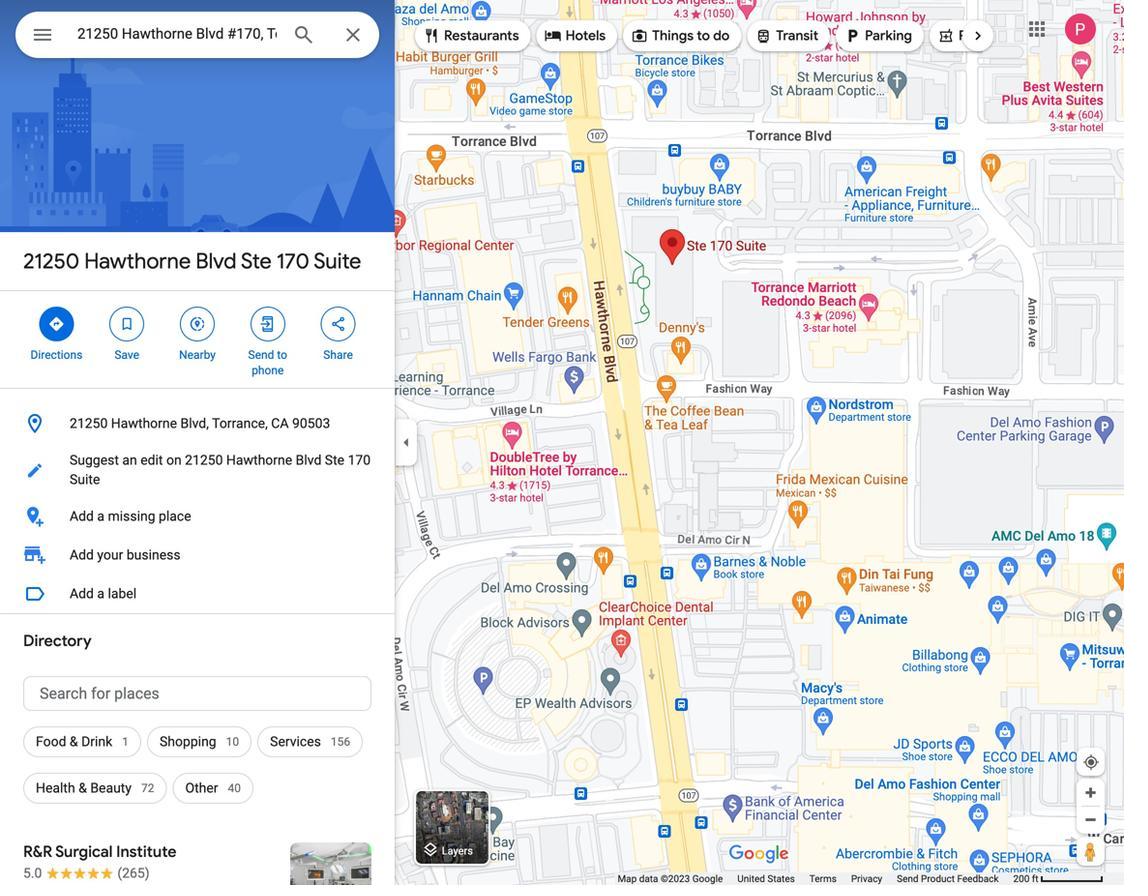 Task type: locate. For each thing, give the bounding box(es) containing it.
0 vertical spatial 21250
[[23, 248, 79, 275]]

show your location image
[[1083, 754, 1100, 771]]

1 vertical spatial to
[[277, 348, 287, 362]]

hawthorne for blvd
[[84, 248, 191, 275]]

1 horizontal spatial send
[[897, 873, 919, 885]]

1 vertical spatial 21250
[[70, 416, 108, 432]]

0 vertical spatial a
[[97, 508, 105, 524]]

to inside  things to do
[[697, 27, 710, 45]]

a for missing
[[97, 508, 105, 524]]

21250 hawthorne blvd ste 170 suite
[[23, 248, 361, 275]]

1 a from the top
[[97, 508, 105, 524]]

add a missing place button
[[0, 497, 395, 536]]

missing
[[108, 508, 155, 524]]

a left missing
[[97, 508, 105, 524]]

0 vertical spatial 170
[[277, 248, 309, 275]]

drink
[[81, 734, 112, 750]]

hawthorne inside 21250 hawthorne blvd, torrance, ca 90503 button
[[111, 416, 177, 432]]

2 vertical spatial add
[[70, 586, 94, 602]]

suite
[[314, 248, 361, 275], [70, 472, 100, 488]]

21250 right on in the left bottom of the page
[[185, 452, 223, 468]]

add left missing
[[70, 508, 94, 524]]

united states button
[[738, 873, 795, 885]]

0 vertical spatial send
[[248, 348, 274, 362]]

1 horizontal spatial &
[[79, 780, 87, 796]]

0 horizontal spatial 170
[[277, 248, 309, 275]]


[[844, 25, 861, 46]]

0 vertical spatial add
[[70, 508, 94, 524]]

0 vertical spatial blvd
[[196, 248, 237, 275]]

send product feedback
[[897, 873, 999, 885]]

nearby
[[179, 348, 216, 362]]

a
[[97, 508, 105, 524], [97, 586, 105, 602]]

0 horizontal spatial to
[[277, 348, 287, 362]]

ste down 90503
[[325, 452, 345, 468]]

to left do
[[697, 27, 710, 45]]

1 horizontal spatial to
[[697, 27, 710, 45]]

add left label
[[70, 586, 94, 602]]

blvd down 90503
[[296, 452, 322, 468]]

blvd up 
[[196, 248, 237, 275]]

a left label
[[97, 586, 105, 602]]

hawthorne up ""
[[84, 248, 191, 275]]

do
[[713, 27, 730, 45]]

1 vertical spatial blvd
[[296, 452, 322, 468]]

2 a from the top
[[97, 586, 105, 602]]

shopping
[[160, 734, 216, 750]]

2 vertical spatial hawthorne
[[226, 452, 292, 468]]

layers
[[442, 845, 473, 857]]

to
[[697, 27, 710, 45], [277, 348, 287, 362]]

surgical
[[55, 842, 113, 862]]

send left product
[[897, 873, 919, 885]]

21250 inside suggest an edit on 21250 hawthorne blvd ste 170 suite
[[185, 452, 223, 468]]

2 vertical spatial 21250
[[185, 452, 223, 468]]

5.0
[[23, 866, 42, 881]]


[[755, 25, 772, 46]]

1 horizontal spatial ste
[[325, 452, 345, 468]]

0 vertical spatial hawthorne
[[84, 248, 191, 275]]

ft
[[1032, 873, 1039, 885]]

add a label
[[70, 586, 137, 602]]

1 vertical spatial add
[[70, 547, 94, 563]]

1 horizontal spatial 170
[[348, 452, 371, 468]]

1 horizontal spatial blvd
[[296, 452, 322, 468]]

google maps element
[[0, 0, 1124, 885]]

google account: payton hansen  
(payton.hansen@adept.ai) image
[[1065, 14, 1096, 45]]

footer containing map data ©2023 google
[[618, 873, 1014, 885]]

200 ft button
[[1014, 873, 1104, 885]]

1 vertical spatial hawthorne
[[111, 416, 177, 432]]

 button
[[15, 12, 70, 62]]

terms
[[810, 873, 837, 885]]

send inside the send to phone
[[248, 348, 274, 362]]

suite inside suggest an edit on 21250 hawthorne blvd ste 170 suite
[[70, 472, 100, 488]]

40
[[228, 782, 241, 795]]

share
[[323, 348, 353, 362]]

None text field
[[23, 676, 372, 711]]

0 vertical spatial suite
[[314, 248, 361, 275]]

r&r surgical institute
[[23, 842, 177, 862]]

0 horizontal spatial suite
[[70, 472, 100, 488]]

collapse side panel image
[[396, 432, 417, 453]]

21250 for 21250 hawthorne blvd ste 170 suite
[[23, 248, 79, 275]]

 hotels
[[544, 25, 606, 46]]

90503
[[292, 416, 330, 432]]

& right health
[[79, 780, 87, 796]]

1 vertical spatial a
[[97, 586, 105, 602]]

1 vertical spatial send
[[897, 873, 919, 885]]

21250
[[23, 248, 79, 275], [70, 416, 108, 432], [185, 452, 223, 468]]

privacy button
[[851, 873, 883, 885]]

0 horizontal spatial &
[[70, 734, 78, 750]]

ste up 
[[241, 248, 272, 275]]

1 add from the top
[[70, 508, 94, 524]]

on
[[166, 452, 182, 468]]


[[31, 21, 54, 49]]

200
[[1014, 873, 1030, 885]]

suite up 
[[314, 248, 361, 275]]

1 vertical spatial 170
[[348, 452, 371, 468]]

phone
[[252, 364, 284, 377]]


[[330, 314, 347, 335]]

1 vertical spatial &
[[79, 780, 87, 796]]

send inside button
[[897, 873, 919, 885]]

add your business
[[70, 547, 181, 563]]

hawthorne down torrance,
[[226, 452, 292, 468]]

21250 up suggest
[[70, 416, 108, 432]]

ste inside suggest an edit on 21250 hawthorne blvd ste 170 suite
[[325, 452, 345, 468]]

1 vertical spatial ste
[[325, 452, 345, 468]]

send for send to phone
[[248, 348, 274, 362]]

actions for 21250 hawthorne blvd ste 170 suite region
[[0, 291, 395, 388]]

transit
[[776, 27, 819, 45]]

& right food
[[70, 734, 78, 750]]

1 horizontal spatial suite
[[314, 248, 361, 275]]

0 vertical spatial &
[[70, 734, 78, 750]]

none field inside 21250 hawthorne blvd #170, torrance, ca 90503 field
[[77, 22, 277, 45]]

1 vertical spatial suite
[[70, 472, 100, 488]]

ste
[[241, 248, 272, 275], [325, 452, 345, 468]]

170
[[277, 248, 309, 275], [348, 452, 371, 468]]

3 add from the top
[[70, 586, 94, 602]]

services 156
[[270, 734, 350, 750]]

available search options for this area region
[[401, 13, 1124, 59]]

blvd
[[196, 248, 237, 275], [296, 452, 322, 468]]

suggest an edit on 21250 hawthorne blvd ste 170 suite button
[[0, 443, 395, 497]]

other 40
[[185, 780, 241, 796]]

72
[[141, 782, 154, 795]]

to up phone
[[277, 348, 287, 362]]

send up phone
[[248, 348, 274, 362]]

things
[[652, 27, 694, 45]]

add a label button
[[0, 575, 395, 613]]

food & drink 1
[[36, 734, 129, 750]]

 things to do
[[631, 25, 730, 46]]

add left the your
[[70, 547, 94, 563]]

business
[[127, 547, 181, 563]]

2 add from the top
[[70, 547, 94, 563]]

 restaurants
[[423, 25, 519, 46]]

& for drink
[[70, 734, 78, 750]]

0 horizontal spatial send
[[248, 348, 274, 362]]

0 horizontal spatial ste
[[241, 248, 272, 275]]


[[48, 314, 65, 335]]

hawthorne for blvd,
[[111, 416, 177, 432]]

hawthorne up edit
[[111, 416, 177, 432]]

footer
[[618, 873, 1014, 885]]

add for add a missing place
[[70, 508, 94, 524]]

0 vertical spatial to
[[697, 27, 710, 45]]

add
[[70, 508, 94, 524], [70, 547, 94, 563], [70, 586, 94, 602]]

21250 Hawthorne Blvd #170, Torrance, CA 90503 field
[[15, 12, 379, 58]]

privacy
[[851, 873, 883, 885]]

suite down suggest
[[70, 472, 100, 488]]

send
[[248, 348, 274, 362], [897, 873, 919, 885]]

None field
[[77, 22, 277, 45]]

blvd inside suggest an edit on 21250 hawthorne blvd ste 170 suite
[[296, 452, 322, 468]]

21250 up 
[[23, 248, 79, 275]]

services
[[270, 734, 321, 750]]

200 ft
[[1014, 873, 1039, 885]]



Task type: describe. For each thing, give the bounding box(es) containing it.
pharmacies
[[959, 27, 1032, 45]]


[[544, 25, 562, 46]]

data
[[639, 873, 658, 885]]

map data ©2023 google
[[618, 873, 723, 885]]

institute
[[116, 842, 177, 862]]

save
[[115, 348, 139, 362]]

add for add a label
[[70, 586, 94, 602]]


[[259, 314, 277, 335]]

21250 hawthorne blvd ste 170 suite main content
[[0, 0, 395, 885]]

ca
[[271, 416, 289, 432]]

©2023
[[661, 873, 690, 885]]

health
[[36, 780, 75, 796]]


[[423, 25, 440, 46]]

add for add your business
[[70, 547, 94, 563]]

feedback
[[957, 873, 999, 885]]

parking
[[865, 27, 912, 45]]

directions
[[30, 348, 83, 362]]

google
[[693, 873, 723, 885]]

10
[[226, 735, 239, 749]]

terms button
[[810, 873, 837, 885]]

21250 for 21250 hawthorne blvd, torrance, ca 90503
[[70, 416, 108, 432]]

directory
[[23, 631, 92, 651]]

21250 hawthorne blvd, torrance, ca 90503 button
[[0, 404, 395, 443]]

suggest an edit on 21250 hawthorne blvd ste 170 suite
[[70, 452, 371, 488]]

none text field inside 21250 hawthorne blvd ste 170 suite main content
[[23, 676, 372, 711]]

states
[[768, 873, 795, 885]]

 parking
[[844, 25, 912, 46]]


[[118, 314, 136, 335]]

blvd,
[[180, 416, 209, 432]]

r&r
[[23, 842, 52, 862]]

(265)
[[117, 866, 150, 881]]


[[631, 25, 648, 46]]

0 horizontal spatial blvd
[[196, 248, 237, 275]]

a for label
[[97, 586, 105, 602]]

hotels
[[566, 27, 606, 45]]

show street view coverage image
[[1077, 837, 1105, 866]]

 transit
[[755, 25, 819, 46]]

edit
[[141, 452, 163, 468]]

0 vertical spatial ste
[[241, 248, 272, 275]]

zoom out image
[[1084, 813, 1098, 827]]

& for beauty
[[79, 780, 87, 796]]

label
[[108, 586, 137, 602]]

place
[[159, 508, 191, 524]]

suggest
[[70, 452, 119, 468]]

beauty
[[90, 780, 132, 796]]

health & beauty 72
[[36, 780, 154, 796]]

map
[[618, 873, 637, 885]]

zoom in image
[[1084, 786, 1098, 800]]

 pharmacies
[[938, 25, 1032, 46]]

united states
[[738, 873, 795, 885]]

an
[[122, 452, 137, 468]]

united
[[738, 873, 765, 885]]

your
[[97, 547, 123, 563]]

170 inside suggest an edit on 21250 hawthorne blvd ste 170 suite
[[348, 452, 371, 468]]

156
[[331, 735, 350, 749]]

hawthorne inside suggest an edit on 21250 hawthorne blvd ste 170 suite
[[226, 452, 292, 468]]

next page image
[[970, 27, 987, 45]]

restaurants
[[444, 27, 519, 45]]

product
[[921, 873, 955, 885]]

food
[[36, 734, 66, 750]]

1
[[122, 735, 129, 749]]

add your business link
[[0, 536, 395, 575]]


[[938, 25, 955, 46]]

add a missing place
[[70, 508, 191, 524]]

other
[[185, 780, 218, 796]]

send for send product feedback
[[897, 873, 919, 885]]

send to phone
[[248, 348, 287, 377]]

 search field
[[15, 12, 379, 62]]

torrance,
[[212, 416, 268, 432]]

send product feedback button
[[897, 873, 999, 885]]

to inside the send to phone
[[277, 348, 287, 362]]

shopping 10
[[160, 734, 239, 750]]


[[189, 314, 206, 335]]

21250 hawthorne blvd, torrance, ca 90503
[[70, 416, 330, 432]]

5.0 stars 265 reviews image
[[23, 864, 150, 883]]

footer inside google maps element
[[618, 873, 1014, 885]]



Task type: vqa. For each thing, say whether or not it's contained in the screenshot.


